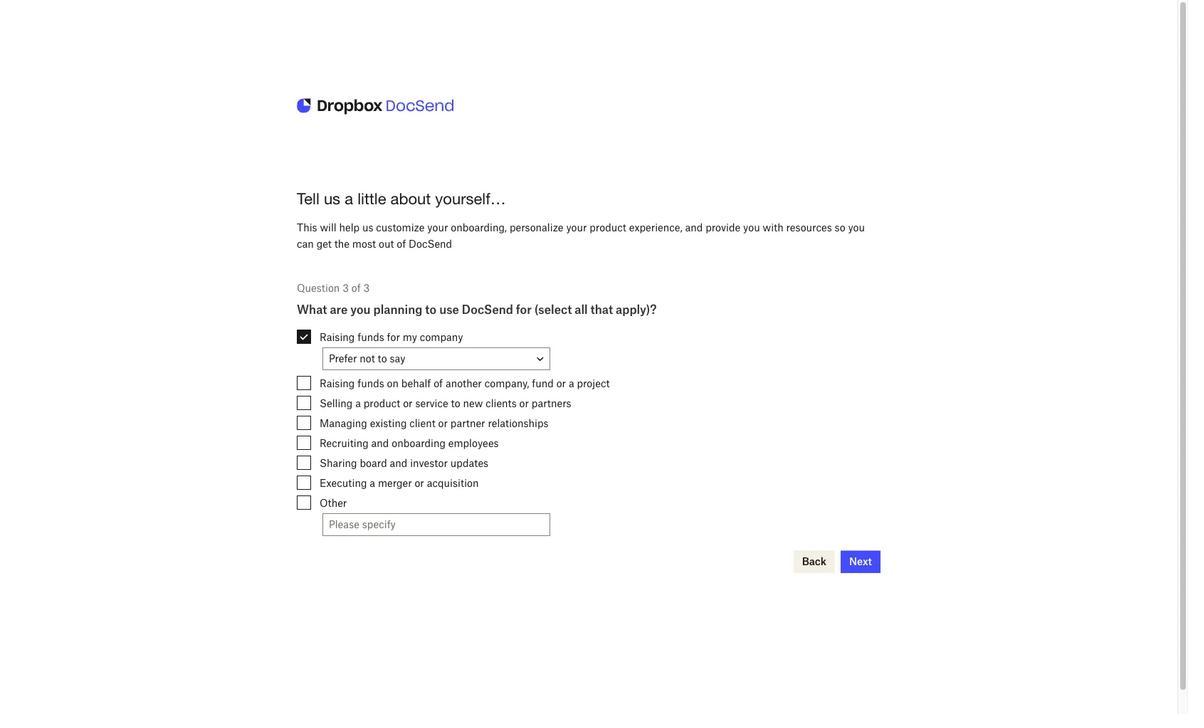 Task type: describe. For each thing, give the bounding box(es) containing it.
existing
[[370, 417, 407, 429]]

get
[[317, 238, 332, 250]]

2 3 from the left
[[363, 282, 370, 294]]

will
[[320, 222, 337, 234]]

(select
[[534, 303, 572, 317]]

little
[[358, 189, 386, 208]]

0 vertical spatial to
[[425, 303, 437, 317]]

us inside this will help us customize your onboarding, personalize your product experience, and provide you with resources so you can get the most out of docsend
[[362, 222, 373, 234]]

the
[[334, 238, 350, 250]]

sharing
[[320, 457, 357, 469]]

board
[[360, 457, 387, 469]]

a left little
[[345, 189, 353, 208]]

you inside group
[[350, 303, 371, 317]]

or right fund
[[556, 377, 566, 389]]

product inside what are you planning to use docsend for (select all that apply)? group
[[364, 397, 400, 409]]

recruiting and onboarding employees
[[320, 437, 499, 449]]

1 vertical spatial for
[[387, 331, 400, 343]]

selling
[[320, 397, 353, 409]]

other
[[320, 497, 347, 509]]

managing existing client or partner relationships
[[320, 417, 549, 429]]

executing
[[320, 477, 367, 489]]

prefer
[[329, 353, 357, 365]]

a left project
[[569, 377, 574, 389]]

what are you planning to use docsend for (select all that apply)?
[[297, 303, 657, 317]]

acquisition
[[427, 477, 479, 489]]

most
[[352, 238, 376, 250]]

2 vertical spatial to
[[451, 397, 460, 409]]

managing
[[320, 417, 367, 429]]

1 your from the left
[[427, 222, 448, 234]]

to inside funding stage 'button'
[[378, 353, 387, 365]]

about
[[391, 189, 431, 208]]

partners
[[532, 397, 571, 409]]

another
[[446, 377, 482, 389]]

apply)?
[[616, 303, 657, 317]]

or for selling a product or service to new clients or partners
[[403, 397, 413, 409]]

experience,
[[629, 222, 683, 234]]

1 vertical spatial of
[[352, 282, 361, 294]]

what are you planning to use docsend for (select all that apply)? group
[[297, 303, 881, 536]]

clients
[[486, 397, 517, 409]]

what
[[297, 303, 327, 317]]

onboarding
[[392, 437, 446, 449]]

use
[[439, 303, 459, 317]]

docsend inside this will help us customize your onboarding, personalize your product experience, and provide you with resources so you can get the most out of docsend
[[409, 238, 452, 250]]

2 your from the left
[[566, 222, 587, 234]]

go to docsend homepage image
[[297, 94, 454, 119]]

company,
[[485, 377, 529, 389]]

docsend inside what are you planning to use docsend for (select all that apply)? group
[[462, 303, 513, 317]]

partner
[[450, 417, 485, 429]]

investor
[[410, 457, 448, 469]]

yourself…
[[435, 189, 506, 208]]

on
[[387, 377, 399, 389]]

personalize
[[510, 222, 564, 234]]



Task type: locate. For each thing, give the bounding box(es) containing it.
and inside this will help us customize your onboarding, personalize your product experience, and provide you with resources so you can get the most out of docsend
[[685, 222, 703, 234]]

to left "new"
[[451, 397, 460, 409]]

1 vertical spatial and
[[371, 437, 389, 449]]

0 vertical spatial product
[[590, 222, 626, 234]]

raising funds on behalf of another company, fund or a project
[[320, 377, 610, 389]]

back
[[802, 556, 827, 568]]

a down board
[[370, 477, 375, 489]]

product
[[590, 222, 626, 234], [364, 397, 400, 409]]

1 horizontal spatial 3
[[363, 282, 370, 294]]

onboarding,
[[451, 222, 507, 234]]

your
[[427, 222, 448, 234], [566, 222, 587, 234]]

funds for on
[[358, 377, 384, 389]]

3
[[343, 282, 349, 294], [363, 282, 370, 294]]

1 raising from the top
[[320, 331, 355, 343]]

planning
[[373, 303, 422, 317]]

updates
[[450, 457, 489, 469]]

of inside this will help us customize your onboarding, personalize your product experience, and provide you with resources so you can get the most out of docsend
[[397, 238, 406, 250]]

Other text field
[[323, 514, 550, 536]]

sharing board and investor updates
[[320, 457, 489, 469]]

prefer not to say
[[329, 353, 405, 365]]

funds left on
[[358, 377, 384, 389]]

next button
[[841, 551, 881, 573]]

a right selling
[[355, 397, 361, 409]]

0 vertical spatial and
[[685, 222, 703, 234]]

your right personalize
[[566, 222, 587, 234]]

2 horizontal spatial to
[[451, 397, 460, 409]]

you left the with
[[743, 222, 760, 234]]

my
[[403, 331, 417, 343]]

tell us a little about yourself…
[[297, 189, 506, 208]]

raising up selling
[[320, 377, 355, 389]]

1 horizontal spatial and
[[390, 457, 407, 469]]

selling a product or service to new clients or partners
[[320, 397, 571, 409]]

back button
[[794, 551, 835, 573]]

1 vertical spatial to
[[378, 353, 387, 365]]

can
[[297, 238, 314, 250]]

0 horizontal spatial to
[[378, 353, 387, 365]]

1 vertical spatial product
[[364, 397, 400, 409]]

2 vertical spatial and
[[390, 457, 407, 469]]

client
[[410, 417, 436, 429]]

next
[[849, 556, 872, 568]]

or
[[556, 377, 566, 389], [403, 397, 413, 409], [519, 397, 529, 409], [438, 417, 448, 429], [415, 477, 424, 489]]

merger
[[378, 477, 412, 489]]

0 horizontal spatial your
[[427, 222, 448, 234]]

new
[[463, 397, 483, 409]]

0 vertical spatial us
[[324, 189, 340, 208]]

customize
[[376, 222, 425, 234]]

to left use
[[425, 303, 437, 317]]

2 raising from the top
[[320, 377, 355, 389]]

product inside this will help us customize your onboarding, personalize your product experience, and provide you with resources so you can get the most out of docsend
[[590, 222, 626, 234]]

for left my
[[387, 331, 400, 343]]

0 horizontal spatial for
[[387, 331, 400, 343]]

question 3 of 3
[[297, 282, 370, 294]]

funds up not
[[358, 331, 384, 343]]

project
[[577, 377, 610, 389]]

1 horizontal spatial you
[[743, 222, 760, 234]]

with
[[763, 222, 784, 234]]

and up executing a merger or acquisition
[[390, 457, 407, 469]]

and left provide
[[685, 222, 703, 234]]

0 horizontal spatial 3
[[343, 282, 349, 294]]

2 horizontal spatial of
[[434, 377, 443, 389]]

0 horizontal spatial us
[[324, 189, 340, 208]]

2 vertical spatial of
[[434, 377, 443, 389]]

all
[[575, 303, 588, 317]]

for
[[516, 303, 532, 317], [387, 331, 400, 343]]

2 horizontal spatial and
[[685, 222, 703, 234]]

relationships
[[488, 417, 549, 429]]

service
[[415, 397, 448, 409]]

Funding Stage button
[[323, 348, 550, 371]]

tell
[[297, 189, 320, 208]]

1 horizontal spatial for
[[516, 303, 532, 317]]

of
[[397, 238, 406, 250], [352, 282, 361, 294], [434, 377, 443, 389]]

0 vertical spatial of
[[397, 238, 406, 250]]

0 vertical spatial docsend
[[409, 238, 452, 250]]

or down the investor
[[415, 477, 424, 489]]

and
[[685, 222, 703, 234], [371, 437, 389, 449], [390, 457, 407, 469]]

1 horizontal spatial docsend
[[462, 303, 513, 317]]

1 vertical spatial funds
[[358, 377, 384, 389]]

executing a merger or acquisition
[[320, 477, 479, 489]]

or up relationships
[[519, 397, 529, 409]]

us up most
[[362, 222, 373, 234]]

1 horizontal spatial product
[[590, 222, 626, 234]]

0 vertical spatial for
[[516, 303, 532, 317]]

and up board
[[371, 437, 389, 449]]

employees
[[448, 437, 499, 449]]

product up the existing
[[364, 397, 400, 409]]

1 horizontal spatial your
[[566, 222, 587, 234]]

recruiting
[[320, 437, 369, 449]]

fund
[[532, 377, 554, 389]]

or down behalf
[[403, 397, 413, 409]]

you right are at top
[[350, 303, 371, 317]]

us right tell
[[324, 189, 340, 208]]

your right customize
[[427, 222, 448, 234]]

funds for for
[[358, 331, 384, 343]]

raising funds for my company
[[320, 331, 463, 343]]

behalf
[[401, 377, 431, 389]]

funds
[[358, 331, 384, 343], [358, 377, 384, 389]]

us
[[324, 189, 340, 208], [362, 222, 373, 234]]

1 funds from the top
[[358, 331, 384, 343]]

resources
[[786, 222, 832, 234]]

say
[[390, 353, 405, 365]]

3 down most
[[363, 282, 370, 294]]

1 vertical spatial us
[[362, 222, 373, 234]]

0 horizontal spatial product
[[364, 397, 400, 409]]

raising for raising funds for my company
[[320, 331, 355, 343]]

out
[[379, 238, 394, 250]]

docsend down customize
[[409, 238, 452, 250]]

1 vertical spatial docsend
[[462, 303, 513, 317]]

raising
[[320, 331, 355, 343], [320, 377, 355, 389]]

of up service at the bottom left of page
[[434, 377, 443, 389]]

1 horizontal spatial to
[[425, 303, 437, 317]]

not
[[360, 353, 375, 365]]

or down selling a product or service to new clients or partners
[[438, 417, 448, 429]]

are
[[330, 303, 348, 317]]

so
[[835, 222, 846, 234]]

question
[[297, 282, 340, 294]]

to
[[425, 303, 437, 317], [378, 353, 387, 365], [451, 397, 460, 409]]

raising for raising funds on behalf of another company, fund or a project
[[320, 377, 355, 389]]

0 horizontal spatial docsend
[[409, 238, 452, 250]]

of inside what are you planning to use docsend for (select all that apply)? group
[[434, 377, 443, 389]]

3 up are at top
[[343, 282, 349, 294]]

to right not
[[378, 353, 387, 365]]

1 3 from the left
[[343, 282, 349, 294]]

raising up prefer
[[320, 331, 355, 343]]

1 horizontal spatial us
[[362, 222, 373, 234]]

docsend
[[409, 238, 452, 250], [462, 303, 513, 317]]

company
[[420, 331, 463, 343]]

that
[[591, 303, 613, 317]]

1 vertical spatial raising
[[320, 377, 355, 389]]

1 horizontal spatial of
[[397, 238, 406, 250]]

0 vertical spatial funds
[[358, 331, 384, 343]]

product left experience,
[[590, 222, 626, 234]]

docsend right use
[[462, 303, 513, 317]]

a
[[345, 189, 353, 208], [569, 377, 574, 389], [355, 397, 361, 409], [370, 477, 375, 489]]

2 horizontal spatial you
[[848, 222, 865, 234]]

2 funds from the top
[[358, 377, 384, 389]]

0 horizontal spatial and
[[371, 437, 389, 449]]

you
[[743, 222, 760, 234], [848, 222, 865, 234], [350, 303, 371, 317]]

0 horizontal spatial you
[[350, 303, 371, 317]]

you right so
[[848, 222, 865, 234]]

provide
[[706, 222, 741, 234]]

0 vertical spatial raising
[[320, 331, 355, 343]]

help
[[339, 222, 360, 234]]

of right out
[[397, 238, 406, 250]]

for left (select
[[516, 303, 532, 317]]

this will help us customize your onboarding, personalize your product experience, and provide you with resources so you can get the most out of docsend
[[297, 222, 865, 250]]

of right question
[[352, 282, 361, 294]]

0 horizontal spatial of
[[352, 282, 361, 294]]

or for executing a merger or acquisition
[[415, 477, 424, 489]]

or for managing existing client or partner relationships
[[438, 417, 448, 429]]

this
[[297, 222, 317, 234]]



Task type: vqa. For each thing, say whether or not it's contained in the screenshot.
Team
no



